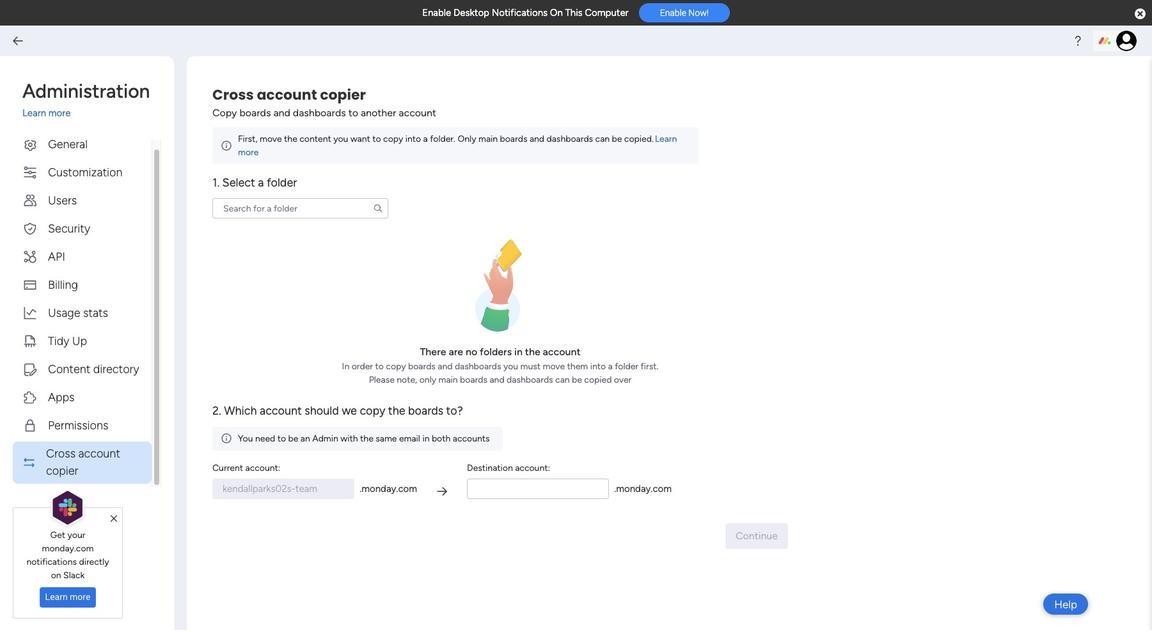 Task type: describe. For each thing, give the bounding box(es) containing it.
another
[[361, 107, 396, 119]]

first, move the content you want to copy into a folder. only main boards and dashboards can be copied.
[[238, 134, 654, 145]]

dapulse x slim image
[[110, 514, 117, 525]]

content
[[48, 362, 90, 377]]

search image
[[373, 204, 383, 214]]

the inside there are no folders in the account in order to copy boards and dashboards you must move them into a folder first. please note, only main boards and dashboards can be copied over
[[525, 346, 541, 359]]

admin
[[312, 434, 338, 444]]

boards down no
[[460, 375, 488, 386]]

help
[[1055, 599, 1078, 611]]

which
[[224, 405, 257, 419]]

0 vertical spatial main
[[479, 134, 498, 145]]

account inside there are no folders in the account in order to copy boards and dashboards you must move them into a folder first. please note, only main boards and dashboards can be copied over
[[543, 346, 581, 359]]

them
[[567, 362, 588, 373]]

you
[[238, 434, 253, 444]]

more inside "learn more"
[[238, 147, 259, 158]]

on
[[51, 571, 61, 582]]

directly
[[79, 557, 109, 568]]

0 horizontal spatial a
[[258, 176, 264, 190]]

destination
[[467, 463, 513, 474]]

content
[[300, 134, 331, 145]]

content directory
[[48, 362, 139, 377]]

the left content
[[284, 134, 297, 145]]

same
[[376, 434, 397, 444]]

apps
[[48, 391, 75, 405]]

get
[[50, 530, 65, 541]]

folders
[[480, 346, 512, 359]]

security
[[48, 222, 90, 236]]

account inside cross account copier
[[78, 447, 120, 461]]

help button
[[1044, 594, 1088, 616]]

current
[[212, 463, 243, 474]]

both
[[432, 434, 451, 444]]

cross inside cross account copier
[[46, 447, 76, 461]]

customization button
[[13, 160, 152, 185]]

only
[[458, 134, 476, 145]]

1 vertical spatial learn more link
[[238, 134, 677, 158]]

0 vertical spatial learn more link
[[22, 106, 161, 121]]

to right need
[[278, 434, 286, 444]]

administration learn more
[[22, 80, 150, 119]]

monday.com for current account:
[[362, 484, 417, 495]]

more inside administration learn more
[[48, 108, 71, 119]]

administration
[[22, 80, 150, 103]]

should
[[305, 405, 339, 419]]

permissions button
[[13, 414, 152, 439]]

2 horizontal spatial be
[[612, 134, 622, 145]]

into inside there are no folders in the account in order to copy boards and dashboards you must move them into a folder first. please note, only main boards and dashboards can be copied over
[[590, 362, 606, 373]]

0 vertical spatial cross
[[212, 85, 254, 105]]

desktop
[[454, 7, 489, 19]]

account: for destination account:
[[515, 463, 550, 474]]

0 vertical spatial learn more
[[238, 134, 677, 158]]

directory
[[93, 362, 139, 377]]

first,
[[238, 134, 258, 145]]

billing
[[48, 278, 78, 292]]

move inside there are no folders in the account in order to copy boards and dashboards you must move them into a folder first. please note, only main boards and dashboards can be copied over
[[543, 362, 565, 373]]

you inside there are no folders in the account in order to copy boards and dashboards you must move them into a folder first. please note, only main boards and dashboards can be copied over
[[504, 362, 518, 373]]

2. which account should we copy the boards to?
[[212, 405, 463, 419]]

general
[[48, 137, 88, 151]]

2 vertical spatial copy
[[360, 405, 385, 419]]

account up copy boards and dashboards to another account
[[257, 85, 317, 105]]

only
[[420, 375, 436, 386]]

users
[[48, 194, 77, 208]]

can inside there are no folders in the account in order to copy boards and dashboards you must move them into a folder first. please note, only main boards and dashboards can be copied over
[[555, 375, 570, 386]]

no
[[466, 346, 477, 359]]

help image
[[1072, 35, 1085, 47]]

general button
[[13, 132, 152, 157]]

account up folder. on the top left of page
[[399, 107, 436, 119]]

an
[[301, 434, 310, 444]]

we
[[342, 405, 357, 419]]

boards up first,
[[240, 107, 271, 119]]

api button
[[13, 245, 152, 270]]

notifications
[[27, 557, 77, 568]]

2.
[[212, 405, 221, 419]]

to?
[[446, 405, 463, 419]]

0 vertical spatial can
[[595, 134, 610, 145]]

accounts
[[453, 434, 490, 444]]

Search for a folder search field
[[212, 199, 388, 219]]

users button
[[13, 188, 152, 213]]

to inside there are no folders in the account in order to copy boards and dashboards you must move them into a folder first. please note, only main boards and dashboards can be copied over
[[375, 362, 384, 373]]

copy
[[212, 107, 237, 119]]

enable desktop notifications on this computer
[[422, 7, 629, 19]]

folder inside there are no folders in the account in order to copy boards and dashboards you must move them into a folder first. please note, only main boards and dashboards can be copied over
[[615, 362, 639, 373]]

folder.
[[430, 134, 456, 145]]

be inside there are no folders in the account in order to copy boards and dashboards you must move them into a folder first. please note, only main boards and dashboards can be copied over
[[572, 375, 582, 386]]

on
[[550, 7, 563, 19]]

must
[[521, 362, 541, 373]]

in
[[342, 362, 350, 373]]

security button
[[13, 217, 152, 242]]

stats
[[83, 306, 108, 320]]

folder image image
[[476, 240, 525, 332]]

monday.com for destination account:
[[616, 484, 672, 495]]

over
[[614, 375, 632, 386]]

monday.com inside get your monday.com notifications directly on slack
[[42, 544, 94, 555]]

api
[[48, 250, 65, 264]]

copied.
[[624, 134, 654, 145]]

now!
[[689, 8, 709, 18]]

copy inside there are no folders in the account in order to copy boards and dashboards you must move them into a folder first. please note, only main boards and dashboards can be copied over
[[386, 362, 406, 373]]

boards right "only"
[[500, 134, 528, 145]]

tidy
[[48, 334, 69, 348]]

more inside learn more button
[[70, 593, 90, 603]]

a inside there are no folders in the account in order to copy boards and dashboards you must move them into a folder first. please note, only main boards and dashboards can be copied over
[[608, 362, 613, 373]]

. monday.com for current account:
[[360, 484, 417, 495]]

you need to be an admin with the same email in both accounts
[[238, 434, 490, 444]]



Task type: locate. For each thing, give the bounding box(es) containing it.
copy right we
[[360, 405, 385, 419]]

more
[[48, 108, 71, 119], [238, 147, 259, 158], [70, 593, 90, 603]]

2 vertical spatial more
[[70, 593, 90, 603]]

2 . monday.com from the left
[[614, 484, 672, 495]]

your
[[68, 530, 85, 541]]

1 vertical spatial you
[[504, 362, 518, 373]]

learn more link
[[22, 106, 161, 121], [238, 134, 677, 158]]

1 vertical spatial in
[[423, 434, 430, 444]]

be
[[612, 134, 622, 145], [572, 375, 582, 386], [288, 434, 298, 444]]

1 vertical spatial can
[[555, 375, 570, 386]]

0 vertical spatial copy
[[383, 134, 403, 145]]

1 horizontal spatial main
[[479, 134, 498, 145]]

account: down need
[[245, 463, 281, 474]]

cross up the copy
[[212, 85, 254, 105]]

in inside there are no folders in the account in order to copy boards and dashboards you must move them into a folder first. please note, only main boards and dashboards can be copied over
[[515, 346, 523, 359]]

0 vertical spatial a
[[423, 134, 428, 145]]

a right 'select'
[[258, 176, 264, 190]]

copy
[[383, 134, 403, 145], [386, 362, 406, 373], [360, 405, 385, 419]]

back to workspace image
[[12, 35, 24, 47]]

0 horizontal spatial into
[[405, 134, 421, 145]]

1 . from the left
[[360, 484, 362, 495]]

email
[[399, 434, 420, 444]]

more down first,
[[238, 147, 259, 158]]

0 vertical spatial learn
[[22, 108, 46, 119]]

and
[[273, 107, 290, 119], [530, 134, 545, 145], [438, 362, 453, 373], [490, 375, 505, 386]]

2 . from the left
[[614, 484, 616, 495]]

order
[[352, 362, 373, 373]]

account up the them
[[543, 346, 581, 359]]

enable left desktop
[[422, 7, 451, 19]]

boards left to?
[[408, 405, 444, 419]]

cross account copier down permissions button
[[46, 447, 120, 478]]

1 horizontal spatial a
[[423, 134, 428, 145]]

0 horizontal spatial in
[[423, 434, 430, 444]]

enable for enable desktop notifications on this computer
[[422, 7, 451, 19]]

dapulse close image
[[1135, 8, 1146, 20]]

be left the copied.
[[612, 134, 622, 145]]

1 horizontal spatial . monday.com
[[614, 484, 672, 495]]

dashboards
[[293, 107, 346, 119], [547, 134, 593, 145], [455, 362, 501, 373], [507, 375, 553, 386]]

cross down permissions
[[46, 447, 76, 461]]

2 account: from the left
[[515, 463, 550, 474]]

main right "only"
[[479, 134, 498, 145]]

customization
[[48, 165, 122, 179]]

up
[[72, 334, 87, 348]]

move
[[260, 134, 282, 145], [543, 362, 565, 373]]

a left folder. on the top left of page
[[423, 134, 428, 145]]

you
[[334, 134, 348, 145], [504, 362, 518, 373]]

1.
[[212, 176, 220, 190]]

1 account: from the left
[[245, 463, 281, 474]]

boards up only
[[408, 362, 436, 373]]

the right with
[[360, 434, 374, 444]]

0 horizontal spatial learn more link
[[22, 106, 161, 121]]

can left the copied.
[[595, 134, 610, 145]]

a up copied
[[608, 362, 613, 373]]

1 vertical spatial copier
[[46, 464, 78, 478]]

copier down permissions
[[46, 464, 78, 478]]

2 vertical spatial a
[[608, 362, 613, 373]]

1 horizontal spatial into
[[590, 362, 606, 373]]

copy down another
[[383, 134, 403, 145]]

monday.com
[[362, 484, 417, 495], [616, 484, 672, 495], [42, 544, 94, 555]]

the up same
[[388, 405, 405, 419]]

tidy up
[[48, 334, 87, 348]]

0 vertical spatial move
[[260, 134, 282, 145]]

to left another
[[349, 107, 358, 119]]

Destination account: text field
[[467, 479, 609, 499]]

account: for current account:
[[245, 463, 281, 474]]

enable inside button
[[660, 8, 687, 18]]

1 vertical spatial copy
[[386, 362, 406, 373]]

into up copied
[[590, 362, 606, 373]]

learn more inside learn more button
[[45, 593, 90, 603]]

0 vertical spatial in
[[515, 346, 523, 359]]

learn right the copied.
[[655, 134, 677, 145]]

enable
[[422, 7, 451, 19], [660, 8, 687, 18]]

0 horizontal spatial learn more
[[45, 593, 90, 603]]

0 horizontal spatial . monday.com
[[360, 484, 417, 495]]

to
[[349, 107, 358, 119], [373, 134, 381, 145], [375, 362, 384, 373], [278, 434, 286, 444]]

1 horizontal spatial learn more
[[238, 134, 677, 158]]

1 horizontal spatial enable
[[660, 8, 687, 18]]

slack
[[63, 571, 85, 582]]

0 horizontal spatial copier
[[46, 464, 78, 478]]

1 horizontal spatial move
[[543, 362, 565, 373]]

1 vertical spatial be
[[572, 375, 582, 386]]

move right must
[[543, 362, 565, 373]]

copy up note,
[[386, 362, 406, 373]]

1 . monday.com from the left
[[360, 484, 417, 495]]

. monday.com for destination account:
[[614, 484, 672, 495]]

select
[[222, 176, 255, 190]]

more down "slack"
[[70, 593, 90, 603]]

0 horizontal spatial monday.com
[[42, 544, 94, 555]]

0 horizontal spatial cross account copier
[[46, 447, 120, 478]]

account down permissions button
[[78, 447, 120, 461]]

0 horizontal spatial cross
[[46, 447, 76, 461]]

destination account:
[[467, 463, 550, 474]]

2 vertical spatial learn
[[45, 593, 68, 603]]

can
[[595, 134, 610, 145], [555, 375, 570, 386]]

permissions
[[48, 419, 108, 433]]

cross account copier
[[212, 85, 366, 105], [46, 447, 120, 478]]

1 horizontal spatial monday.com
[[362, 484, 417, 495]]

in left both
[[423, 434, 430, 444]]

. for destination account:
[[614, 484, 616, 495]]

cross account copier inside button
[[46, 447, 120, 478]]

1 horizontal spatial cross account copier
[[212, 85, 366, 105]]

learn
[[22, 108, 46, 119], [655, 134, 677, 145], [45, 593, 68, 603]]

please
[[369, 375, 395, 386]]

folder up the search for a folder search box
[[267, 176, 297, 190]]

cross account copier button
[[13, 442, 152, 484]]

1 vertical spatial a
[[258, 176, 264, 190]]

main
[[479, 134, 498, 145], [439, 375, 458, 386]]

. monday.com
[[360, 484, 417, 495], [614, 484, 672, 495]]

enable left now!
[[660, 8, 687, 18]]

account:
[[245, 463, 281, 474], [515, 463, 550, 474]]

1 vertical spatial main
[[439, 375, 458, 386]]

usage
[[48, 306, 80, 320]]

get your monday.com notifications directly on slack
[[27, 530, 109, 582]]

note,
[[397, 375, 417, 386]]

0 vertical spatial be
[[612, 134, 622, 145]]

1 vertical spatial cross
[[46, 447, 76, 461]]

main right only
[[439, 375, 458, 386]]

1. select a folder
[[212, 176, 297, 190]]

main inside there are no folders in the account in order to copy boards and dashboards you must move them into a folder first. please note, only main boards and dashboards can be copied over
[[439, 375, 458, 386]]

folder up the over
[[615, 362, 639, 373]]

1 vertical spatial move
[[543, 362, 565, 373]]

account
[[257, 85, 317, 105], [399, 107, 436, 119], [543, 346, 581, 359], [260, 405, 302, 419], [78, 447, 120, 461]]

1 horizontal spatial learn more link
[[238, 134, 677, 158]]

with
[[341, 434, 358, 444]]

tidy up button
[[13, 329, 152, 354]]

0 vertical spatial cross account copier
[[212, 85, 366, 105]]

0 vertical spatial you
[[334, 134, 348, 145]]

. for current account:
[[360, 484, 362, 495]]

copier inside cross account copier
[[46, 464, 78, 478]]

need
[[255, 434, 275, 444]]

in up must
[[515, 346, 523, 359]]

account up need
[[260, 405, 302, 419]]

move right first,
[[260, 134, 282, 145]]

this
[[565, 7, 583, 19]]

0 horizontal spatial move
[[260, 134, 282, 145]]

1 horizontal spatial account:
[[515, 463, 550, 474]]

1 horizontal spatial you
[[504, 362, 518, 373]]

2 vertical spatial be
[[288, 434, 298, 444]]

1 vertical spatial more
[[238, 147, 259, 158]]

1 vertical spatial learn
[[655, 134, 677, 145]]

account: up the destination account: text field
[[515, 463, 550, 474]]

1 horizontal spatial .
[[614, 484, 616, 495]]

cross account copier up copy boards and dashboards to another account
[[212, 85, 366, 105]]

1 vertical spatial folder
[[615, 362, 639, 373]]

can down the them
[[555, 375, 570, 386]]

learn inside administration learn more
[[22, 108, 46, 119]]

copier
[[320, 85, 366, 105], [46, 464, 78, 478]]

to right the want
[[373, 134, 381, 145]]

1 horizontal spatial can
[[595, 134, 610, 145]]

enable for enable now!
[[660, 8, 687, 18]]

are
[[449, 346, 463, 359]]

1 vertical spatial learn more
[[45, 593, 90, 603]]

None search field
[[212, 199, 388, 219]]

first.
[[641, 362, 659, 373]]

2 horizontal spatial monday.com
[[616, 484, 672, 495]]

2 horizontal spatial a
[[608, 362, 613, 373]]

content directory button
[[13, 357, 152, 382]]

0 horizontal spatial be
[[288, 434, 298, 444]]

computer
[[585, 7, 629, 19]]

0 horizontal spatial you
[[334, 134, 348, 145]]

0 horizontal spatial .
[[360, 484, 362, 495]]

you left must
[[504, 362, 518, 373]]

learn inside "learn more"
[[655, 134, 677, 145]]

1 horizontal spatial be
[[572, 375, 582, 386]]

apps button
[[13, 386, 152, 410]]

copy boards and dashboards to another account
[[212, 107, 436, 119]]

be down the them
[[572, 375, 582, 386]]

notifications
[[492, 7, 548, 19]]

kendall parks image
[[1117, 31, 1137, 51]]

0 vertical spatial copier
[[320, 85, 366, 105]]

0 horizontal spatial folder
[[267, 176, 297, 190]]

0 horizontal spatial can
[[555, 375, 570, 386]]

want
[[351, 134, 370, 145]]

to up please
[[375, 362, 384, 373]]

copied
[[584, 375, 612, 386]]

there
[[420, 346, 446, 359]]

learn down on
[[45, 593, 68, 603]]

be left an
[[288, 434, 298, 444]]

the up must
[[525, 346, 541, 359]]

learn more button
[[39, 588, 96, 609]]

0 vertical spatial more
[[48, 108, 71, 119]]

more up general
[[48, 108, 71, 119]]

copier up copy boards and dashboards to another account
[[320, 85, 366, 105]]

there are no folders in the account in order to copy boards and dashboards you must move them into a folder first. please note, only main boards and dashboards can be copied over
[[342, 346, 659, 386]]

1 horizontal spatial folder
[[615, 362, 639, 373]]

into
[[405, 134, 421, 145], [590, 362, 606, 373]]

learn down administration
[[22, 108, 46, 119]]

folder
[[267, 176, 297, 190], [615, 362, 639, 373]]

0 vertical spatial into
[[405, 134, 421, 145]]

current account:
[[212, 463, 281, 474]]

billing button
[[13, 273, 152, 298]]

enable now!
[[660, 8, 709, 18]]

.
[[360, 484, 362, 495], [614, 484, 616, 495]]

cross
[[212, 85, 254, 105], [46, 447, 76, 461]]

in
[[515, 346, 523, 359], [423, 434, 430, 444]]

0 horizontal spatial main
[[439, 375, 458, 386]]

you left the want
[[334, 134, 348, 145]]

learn inside button
[[45, 593, 68, 603]]

1 horizontal spatial in
[[515, 346, 523, 359]]

1 horizontal spatial cross
[[212, 85, 254, 105]]

learn more
[[238, 134, 677, 158], [45, 593, 90, 603]]

usage stats button
[[13, 301, 152, 326]]

usage stats
[[48, 306, 108, 320]]

1 vertical spatial cross account copier
[[46, 447, 120, 478]]

0 horizontal spatial account:
[[245, 463, 281, 474]]

into left folder. on the top left of page
[[405, 134, 421, 145]]

0 horizontal spatial enable
[[422, 7, 451, 19]]

0 vertical spatial folder
[[267, 176, 297, 190]]

enable now! button
[[639, 3, 730, 23]]

1 vertical spatial into
[[590, 362, 606, 373]]

1 horizontal spatial copier
[[320, 85, 366, 105]]



Task type: vqa. For each thing, say whether or not it's contained in the screenshot.
Notifications image in the right top of the page
no



